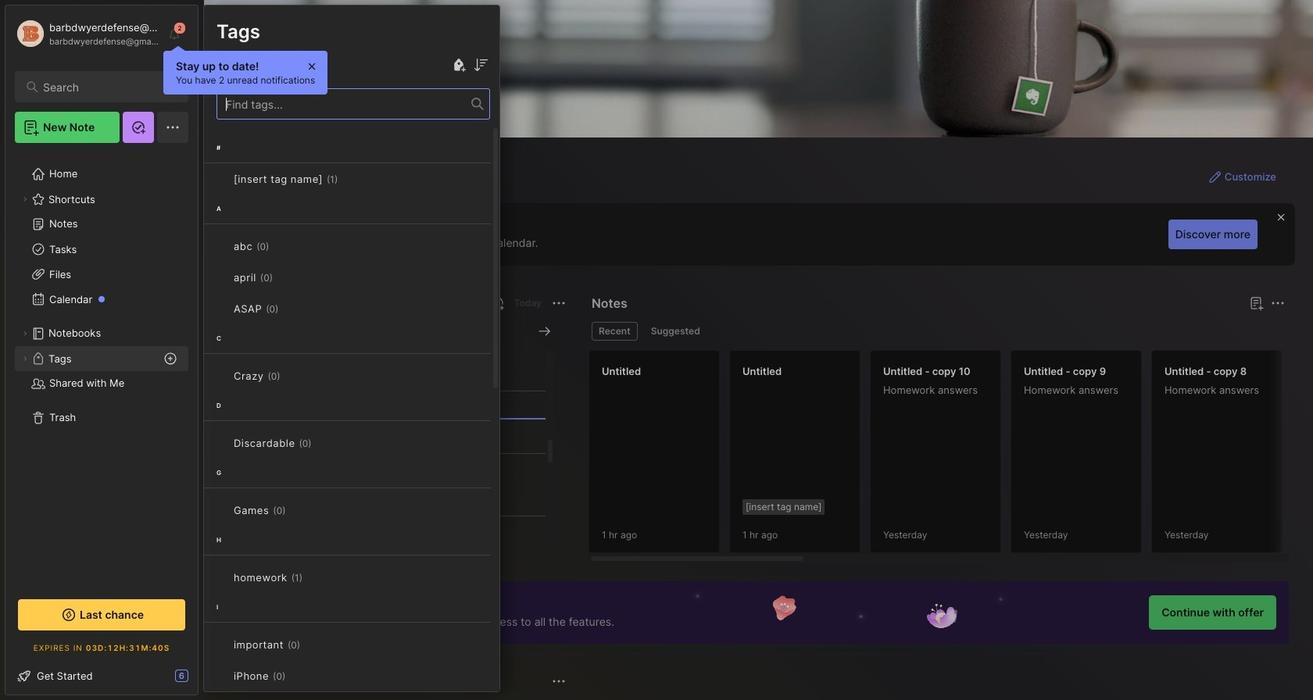 Task type: vqa. For each thing, say whether or not it's contained in the screenshot.
the "days"
no



Task type: describe. For each thing, give the bounding box(es) containing it.
main element
[[0, 0, 203, 700]]

0 vertical spatial tag actions image
[[286, 504, 311, 517]]

1 horizontal spatial row group
[[589, 350, 1313, 563]]

create new tag image
[[450, 56, 468, 74]]

1 tab from the left
[[592, 322, 638, 341]]

expand notebooks image
[[20, 329, 30, 338]]

2 tab from the left
[[644, 322, 707, 341]]

Account field
[[15, 18, 159, 49]]

0 vertical spatial tag actions image
[[273, 271, 298, 284]]

click to collapse image
[[197, 672, 209, 690]]

Sort field
[[471, 56, 490, 74]]

new task image
[[489, 296, 505, 311]]

none search field inside main element
[[43, 77, 174, 96]]



Task type: locate. For each thing, give the bounding box(es) containing it.
None search field
[[43, 77, 174, 96]]

tree inside main element
[[5, 152, 198, 582]]

tooltip
[[163, 45, 328, 95]]

tab list
[[592, 322, 1283, 341]]

Tag actions field
[[273, 270, 298, 285], [279, 301, 304, 317], [286, 503, 311, 518], [303, 570, 328, 586], [286, 668, 311, 684]]

expand tags image
[[20, 354, 30, 364]]

0 horizontal spatial tab
[[592, 322, 638, 341]]

2 vertical spatial tag actions image
[[286, 670, 311, 682]]

tree
[[5, 152, 198, 582]]

1 vertical spatial tag actions image
[[279, 303, 304, 315]]

tag actions image
[[273, 271, 298, 284], [279, 303, 304, 315], [286, 670, 311, 682]]

tab
[[592, 322, 638, 341], [644, 322, 707, 341]]

1 horizontal spatial tab
[[644, 322, 707, 341]]

1 vertical spatial tag actions image
[[303, 571, 328, 584]]

Find tags… text field
[[217, 93, 471, 115]]

row group
[[204, 132, 500, 700], [589, 350, 1313, 563]]

Search text field
[[43, 80, 174, 95]]

0 horizontal spatial row group
[[204, 132, 500, 700]]

tag actions image
[[286, 504, 311, 517], [303, 571, 328, 584]]

sort options image
[[471, 56, 490, 74]]

Help and Learning task checklist field
[[5, 664, 198, 689]]



